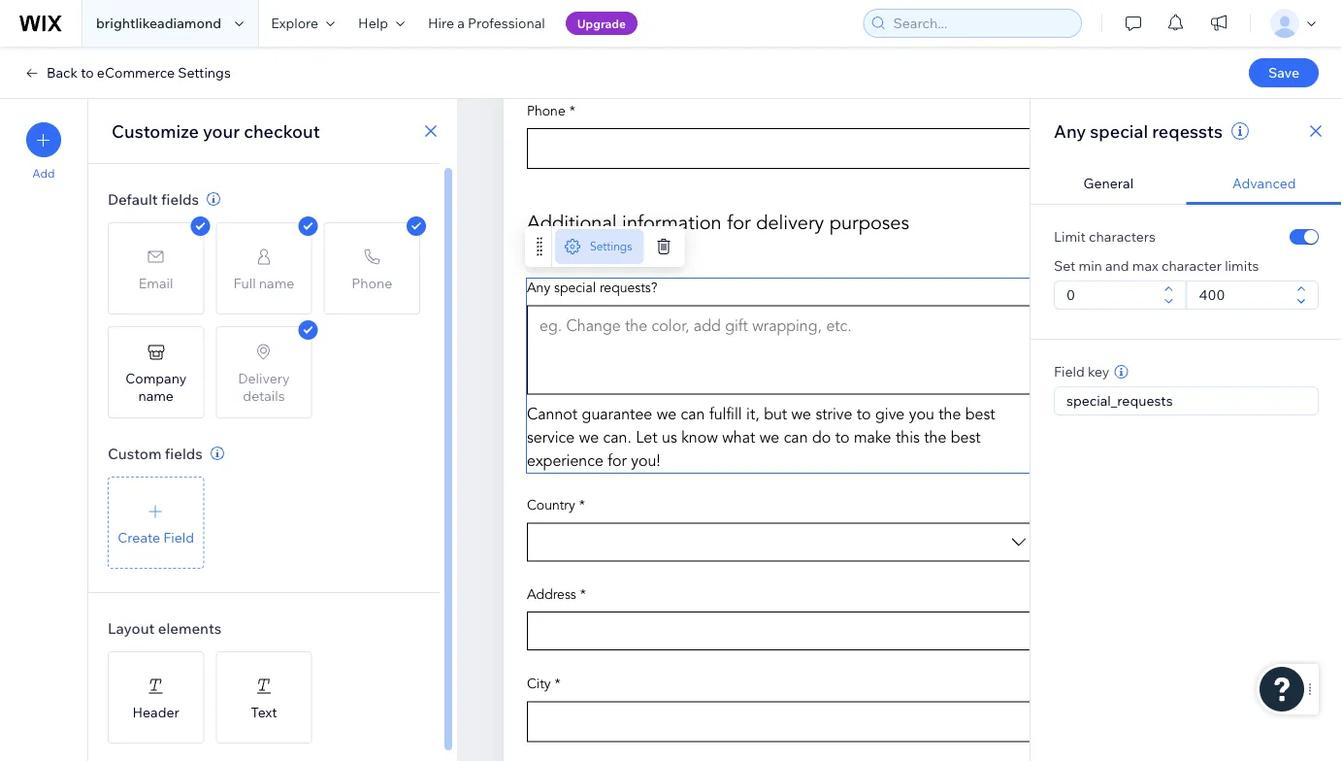 Task type: describe. For each thing, give the bounding box(es) containing it.
Field key field
[[1061, 387, 1313, 415]]

fields for custom fields
[[165, 444, 203, 463]]

customize
[[112, 120, 199, 142]]

a
[[458, 15, 465, 32]]

reqessts
[[1153, 120, 1224, 142]]

hire
[[428, 15, 454, 32]]

settings inside 'settings' button
[[590, 240, 632, 254]]

any special reqessts
[[1055, 120, 1224, 142]]

name
[[138, 387, 174, 404]]

character
[[1162, 257, 1223, 274]]

Search... field
[[888, 10, 1076, 37]]

default
[[108, 190, 158, 208]]

hire a professional
[[428, 15, 545, 32]]

2 set min and max character limits text field from the left
[[1194, 282, 1291, 309]]

header
[[133, 703, 179, 720]]

your
[[203, 120, 240, 142]]

min
[[1079, 257, 1103, 274]]

customize your checkout
[[112, 120, 320, 142]]

layout
[[108, 619, 155, 637]]

general button
[[1031, 163, 1187, 205]]

limit characters
[[1055, 228, 1156, 245]]

1 set min and max character limits text field from the left
[[1061, 282, 1159, 309]]

general
[[1084, 175, 1134, 192]]

advanced
[[1233, 175, 1297, 192]]

back to ecommerce settings
[[47, 64, 231, 81]]

upgrade button
[[566, 12, 638, 35]]

elements
[[158, 619, 222, 637]]

set min and max character limits
[[1055, 257, 1260, 274]]

create field
[[118, 529, 194, 546]]

fields for default fields
[[161, 190, 199, 208]]

settings button
[[555, 230, 644, 265]]

key
[[1088, 363, 1110, 380]]

field key
[[1055, 363, 1110, 380]]



Task type: vqa. For each thing, say whether or not it's contained in the screenshot.
Back to eCommerce Settings
yes



Task type: locate. For each thing, give the bounding box(es) containing it.
set min and max character limits text field down and
[[1061, 282, 1159, 309]]

tab list
[[1031, 163, 1343, 205]]

tab list containing general
[[1031, 163, 1343, 205]]

limit
[[1055, 228, 1086, 245]]

1 horizontal spatial set min and max character limits text field
[[1194, 282, 1291, 309]]

checkout
[[244, 120, 320, 142]]

and
[[1106, 257, 1130, 274]]

add
[[32, 166, 55, 181]]

help
[[358, 15, 388, 32]]

1 vertical spatial settings
[[590, 240, 632, 254]]

add button
[[26, 122, 61, 181]]

fields right the custom
[[165, 444, 203, 463]]

create field button
[[108, 477, 204, 569]]

0 vertical spatial settings
[[178, 64, 231, 81]]

create
[[118, 529, 160, 546]]

professional
[[468, 15, 545, 32]]

field left key
[[1055, 363, 1085, 380]]

field
[[1055, 363, 1085, 380], [163, 529, 194, 546]]

company
[[125, 369, 187, 386]]

fields
[[161, 190, 199, 208], [165, 444, 203, 463]]

0 vertical spatial fields
[[161, 190, 199, 208]]

1 vertical spatial field
[[163, 529, 194, 546]]

custom fields
[[108, 444, 203, 463]]

1 horizontal spatial settings
[[590, 240, 632, 254]]

to
[[81, 64, 94, 81]]

any
[[1055, 120, 1087, 142]]

1 vertical spatial fields
[[165, 444, 203, 463]]

field inside create field button
[[163, 529, 194, 546]]

settings
[[178, 64, 231, 81], [590, 240, 632, 254]]

special
[[1091, 120, 1149, 142]]

back
[[47, 64, 78, 81]]

0 vertical spatial field
[[1055, 363, 1085, 380]]

fields right 'default'
[[161, 190, 199, 208]]

explore
[[271, 15, 319, 32]]

limits
[[1226, 257, 1260, 274]]

layout elements
[[108, 619, 222, 637]]

default fields
[[108, 190, 199, 208]]

text
[[251, 703, 277, 720]]

hire a professional link
[[417, 0, 557, 47]]

back to ecommerce settings button
[[23, 64, 231, 82]]

custom
[[108, 444, 162, 463]]

set min and max character limits text field down limits
[[1194, 282, 1291, 309]]

Set min and max character limits text field
[[1061, 282, 1159, 309], [1194, 282, 1291, 309]]

advanced button
[[1187, 163, 1343, 205]]

ecommerce
[[97, 64, 175, 81]]

company name
[[125, 369, 187, 404]]

save
[[1269, 64, 1300, 81]]

brightlikeadiamond
[[96, 15, 222, 32]]

save button
[[1250, 58, 1320, 87]]

characters
[[1089, 228, 1156, 245]]

set
[[1055, 257, 1076, 274]]

settings inside back to ecommerce settings button
[[178, 64, 231, 81]]

field right create
[[163, 529, 194, 546]]

0 horizontal spatial set min and max character limits text field
[[1061, 282, 1159, 309]]

max
[[1133, 257, 1159, 274]]

0 horizontal spatial field
[[163, 529, 194, 546]]

0 horizontal spatial settings
[[178, 64, 231, 81]]

1 horizontal spatial field
[[1055, 363, 1085, 380]]

help button
[[347, 0, 417, 47]]

upgrade
[[578, 16, 626, 31]]



